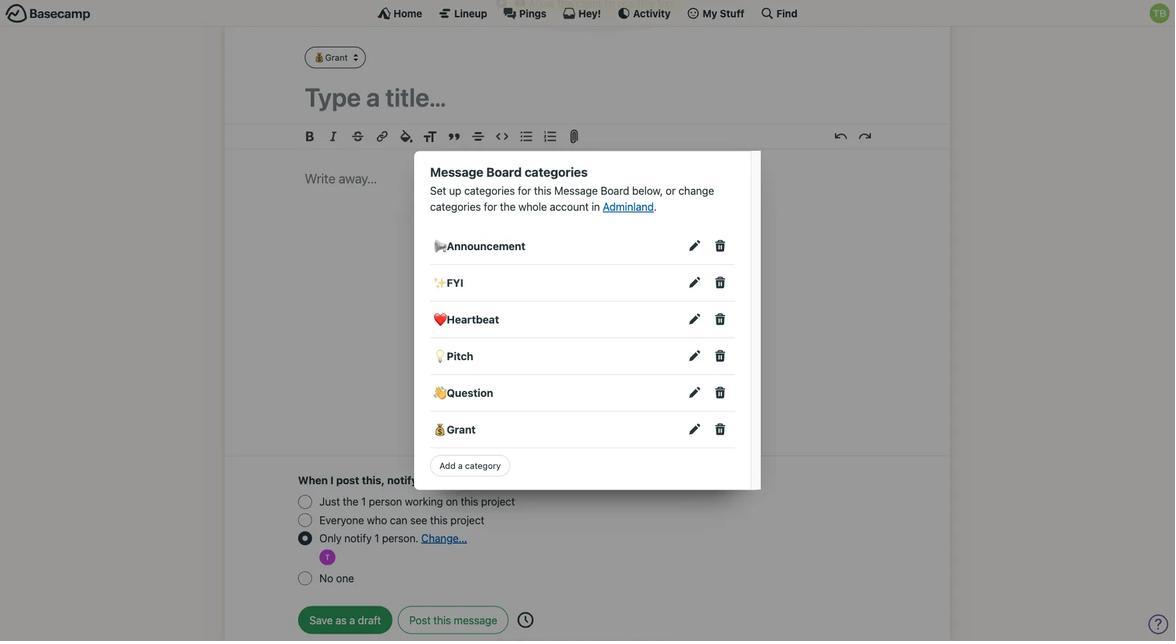 Task type: describe. For each thing, give the bounding box(es) containing it.
the inside set up categories for this message board below, or change categories for the whole account in
[[500, 200, 516, 213]]

add a category button
[[430, 455, 510, 477]]

can
[[390, 514, 407, 527]]

announcement
[[447, 240, 526, 252]]

home link
[[378, 7, 422, 20]]

find
[[777, 7, 798, 19]]

working
[[405, 496, 443, 508]]

adminland link
[[603, 200, 654, 213]]

only
[[320, 532, 342, 545]]

save
[[309, 614, 333, 627]]

1 vertical spatial 💰
[[434, 423, 444, 436]]

find button
[[761, 7, 798, 20]]

see
[[410, 514, 427, 527]]

0 horizontal spatial the
[[343, 496, 358, 508]]

post
[[409, 614, 431, 627]]

fyi
[[447, 276, 463, 289]]

only notify 1 person. change…
[[320, 532, 467, 545]]

change…
[[421, 532, 467, 545]]

change… button
[[421, 530, 467, 546]]

activity link
[[617, 7, 671, 20]]

terry image
[[320, 550, 336, 566]]

activity
[[633, 7, 671, 19]]

up
[[449, 184, 461, 197]]

one
[[336, 572, 354, 585]]

main element
[[0, 0, 1175, 27]]

1 for person.
[[375, 532, 379, 545]]

adminland .
[[603, 200, 657, 213]]

0 vertical spatial board
[[486, 164, 522, 179]]

pings
[[519, 7, 547, 19]]

who
[[367, 514, 387, 527]]

a inside save as a draft button
[[349, 614, 355, 627]]

❤️ heartbeat
[[434, 313, 499, 326]]

💰 grant inside 💰 grant button
[[314, 53, 348, 63]]

📢
[[434, 240, 444, 252]]

set up categories for this message board below, or change categories for the whole account in
[[430, 184, 714, 213]]

home
[[394, 7, 422, 19]]

0 vertical spatial project
[[481, 496, 515, 508]]

question
[[447, 387, 493, 399]]

👋
[[434, 387, 444, 399]]

1 horizontal spatial grant
[[447, 423, 476, 436]]

everyone
[[320, 514, 364, 527]]

a inside add a category button
[[458, 461, 463, 471]]

📢 announcement
[[434, 240, 526, 252]]

in
[[592, 200, 600, 213]]

as
[[336, 614, 347, 627]]

hey!
[[579, 7, 601, 19]]

1 vertical spatial project
[[451, 514, 485, 527]]

just the 1 person working on this project
[[320, 496, 515, 508]]

add a category
[[440, 461, 501, 471]]

Write away… text field
[[265, 149, 910, 440]]

✨
[[434, 276, 444, 289]]

when
[[298, 474, 328, 487]]

lineup
[[454, 7, 487, 19]]

add
[[440, 461, 456, 471]]

draft
[[358, 614, 381, 627]]

tim burton image
[[1150, 3, 1170, 23]]

0 horizontal spatial for
[[484, 200, 497, 213]]

adminland
[[603, 200, 654, 213]]

notify
[[344, 532, 372, 545]]



Task type: vqa. For each thing, say whether or not it's contained in the screenshot.
a
yes



Task type: locate. For each thing, give the bounding box(es) containing it.
just
[[320, 496, 340, 508]]

a right as
[[349, 614, 355, 627]]

pitch
[[447, 350, 473, 362]]

1
[[361, 496, 366, 508], [375, 532, 379, 545]]

this
[[534, 184, 552, 197], [461, 496, 478, 508], [430, 514, 448, 527], [434, 614, 451, 627]]

0 horizontal spatial 1
[[361, 496, 366, 508]]

0 horizontal spatial board
[[486, 164, 522, 179]]

this inside button
[[434, 614, 451, 627]]

💡
[[434, 350, 444, 362]]

board up whole
[[486, 164, 522, 179]]

1 vertical spatial categories
[[464, 184, 515, 197]]

1 horizontal spatial the
[[500, 200, 516, 213]]

categories down message board categories
[[464, 184, 515, 197]]

1 vertical spatial grant
[[447, 423, 476, 436]]

set
[[430, 184, 446, 197]]

everyone         who can see this project
[[320, 514, 485, 527]]

save as a draft
[[309, 614, 381, 627]]

1 horizontal spatial message
[[554, 184, 598, 197]]

pings button
[[503, 7, 547, 20]]

categories for board
[[525, 164, 588, 179]]

1 vertical spatial 1
[[375, 532, 379, 545]]

1 horizontal spatial a
[[458, 461, 463, 471]]

message
[[430, 164, 484, 179], [554, 184, 598, 197]]

💰 inside 💰 grant button
[[314, 53, 323, 63]]

Type a title… text field
[[305, 82, 870, 112]]

1 vertical spatial the
[[343, 496, 358, 508]]

board up adminland
[[601, 184, 629, 197]]

message up account
[[554, 184, 598, 197]]

this up change… button
[[430, 514, 448, 527]]

whole
[[518, 200, 547, 213]]

0 vertical spatial 💰
[[314, 53, 323, 63]]

.
[[654, 200, 657, 213]]

0 vertical spatial for
[[518, 184, 531, 197]]

notify…
[[387, 474, 427, 487]]

grant inside button
[[325, 53, 348, 63]]

board
[[486, 164, 522, 179], [601, 184, 629, 197]]

the
[[500, 200, 516, 213], [343, 496, 358, 508]]

1 vertical spatial board
[[601, 184, 629, 197]]

change
[[679, 184, 714, 197]]

💰 grant button
[[305, 47, 366, 69]]

1 vertical spatial 💰 grant
[[434, 423, 476, 436]]

a
[[458, 461, 463, 471], [349, 614, 355, 627]]

this right 'on'
[[461, 496, 478, 508]]

0 vertical spatial 1
[[361, 496, 366, 508]]

categories for up
[[464, 184, 515, 197]]

1 vertical spatial message
[[554, 184, 598, 197]]

message inside set up categories for this message board below, or change categories for the whole account in
[[554, 184, 598, 197]]

this right post
[[434, 614, 451, 627]]

a right add
[[458, 461, 463, 471]]

1 down who
[[375, 532, 379, 545]]

the left whole
[[500, 200, 516, 213]]

for
[[518, 184, 531, 197], [484, 200, 497, 213]]

❤️
[[434, 313, 444, 326]]

💡 pitch
[[434, 350, 473, 362]]

this inside set up categories for this message board below, or change categories for the whole account in
[[534, 184, 552, 197]]

post
[[336, 474, 359, 487]]

1 horizontal spatial 💰
[[434, 423, 444, 436]]

on
[[446, 496, 458, 508]]

💰
[[314, 53, 323, 63], [434, 423, 444, 436]]

💰 grant
[[314, 53, 348, 63], [434, 423, 476, 436]]

0 horizontal spatial 💰 grant
[[314, 53, 348, 63]]

this,
[[362, 474, 385, 487]]

0 vertical spatial message
[[430, 164, 484, 179]]

✨ fyi
[[434, 276, 463, 289]]

project down category
[[481, 496, 515, 508]]

lineup link
[[438, 7, 487, 20]]

1 vertical spatial a
[[349, 614, 355, 627]]

categories
[[525, 164, 588, 179], [464, 184, 515, 197], [430, 200, 481, 213]]

1 for person
[[361, 496, 366, 508]]

for down message board categories
[[484, 200, 497, 213]]

person
[[369, 496, 402, 508]]

post this message button
[[398, 606, 509, 634]]

0 vertical spatial grant
[[325, 53, 348, 63]]

1 horizontal spatial 1
[[375, 532, 379, 545]]

schedule this to post later image
[[518, 612, 534, 628]]

project
[[481, 496, 515, 508], [451, 514, 485, 527]]

or
[[666, 184, 676, 197]]

1 horizontal spatial 💰 grant
[[434, 423, 476, 436]]

1 horizontal spatial for
[[518, 184, 531, 197]]

hey! button
[[563, 7, 601, 20]]

categories down up
[[430, 200, 481, 213]]

no one
[[320, 572, 354, 585]]

below,
[[632, 184, 663, 197]]

post this message
[[409, 614, 497, 627]]

the up the everyone
[[343, 496, 358, 508]]

2 vertical spatial categories
[[430, 200, 481, 213]]

👋 question
[[434, 387, 493, 399]]

category
[[465, 461, 501, 471]]

0 horizontal spatial grant
[[325, 53, 348, 63]]

this up whole
[[534, 184, 552, 197]]

1 vertical spatial for
[[484, 200, 497, 213]]

1 down when i post this, notify…
[[361, 496, 366, 508]]

0 vertical spatial the
[[500, 200, 516, 213]]

account
[[550, 200, 589, 213]]

heartbeat
[[447, 313, 499, 326]]

when i post this, notify…
[[298, 474, 427, 487]]

0 vertical spatial categories
[[525, 164, 588, 179]]

1 horizontal spatial board
[[601, 184, 629, 197]]

categories up set up categories for this message board below, or change categories for the whole account in
[[525, 164, 588, 179]]

message
[[454, 614, 497, 627]]

0 horizontal spatial a
[[349, 614, 355, 627]]

no
[[320, 572, 333, 585]]

message up up
[[430, 164, 484, 179]]

board inside set up categories for this message board below, or change categories for the whole account in
[[601, 184, 629, 197]]

0 vertical spatial a
[[458, 461, 463, 471]]

i
[[331, 474, 334, 487]]

0 horizontal spatial 💰
[[314, 53, 323, 63]]

0 vertical spatial 💰 grant
[[314, 53, 348, 63]]

project down 'on'
[[451, 514, 485, 527]]

for up whole
[[518, 184, 531, 197]]

grant
[[325, 53, 348, 63], [447, 423, 476, 436]]

save as a draft button
[[298, 606, 392, 634]]

person.
[[382, 532, 419, 545]]

message board categories
[[430, 164, 588, 179]]

0 horizontal spatial message
[[430, 164, 484, 179]]



